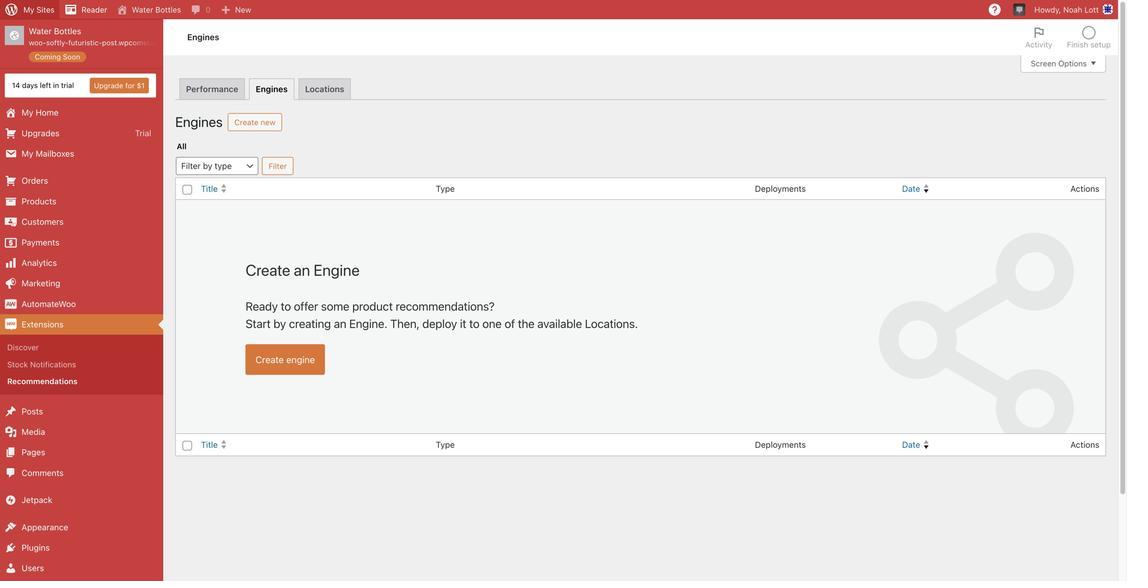 Task type: vqa. For each thing, say whether or not it's contained in the screenshot.
left '0'
no



Task type: describe. For each thing, give the bounding box(es) containing it.
upgrade for $1 button
[[90, 78, 149, 93]]

futuristic-
[[68, 39, 102, 47]]

recommendations link
[[0, 373, 163, 390]]

comments
[[22, 468, 64, 478]]

finish setup
[[1068, 40, 1112, 49]]

locations
[[305, 84, 345, 94]]

1 horizontal spatial to
[[470, 317, 480, 331]]

water for water bottles woo-softly-futuristic-post.wpcomstaging.com coming soon
[[29, 26, 52, 36]]

activity button
[[1019, 19, 1060, 55]]

payments
[[22, 237, 60, 247]]

sites
[[37, 5, 55, 14]]

it
[[460, 317, 467, 331]]

orders link
[[0, 171, 163, 191]]

2 type from the top
[[436, 440, 455, 450]]

water bottles
[[132, 5, 181, 14]]

by
[[274, 317, 286, 331]]

of
[[505, 317, 515, 331]]

0 horizontal spatial an
[[294, 261, 310, 279]]

woo-
[[29, 39, 46, 47]]

14 days left in trial
[[12, 81, 74, 90]]

home
[[36, 108, 59, 117]]

create for create an engine
[[246, 261, 290, 279]]

create for create new
[[234, 118, 259, 127]]

products link
[[0, 191, 163, 212]]

pages link
[[0, 442, 163, 463]]

post.wpcomstaging.com
[[102, 39, 185, 47]]

toolbar navigation
[[0, 0, 1119, 22]]

discover link
[[0, 339, 163, 356]]

analytics
[[22, 258, 57, 268]]

deployments for 1st title link from the bottom of the page
[[755, 440, 806, 450]]

2 vertical spatial engines
[[175, 114, 223, 130]]

date for 1st title link from the bottom of the page
[[903, 440, 921, 450]]

date link for 2nd title link from the bottom
[[898, 178, 1028, 199]]

all
[[177, 142, 187, 151]]

0 vertical spatial engines
[[187, 32, 219, 42]]

analytics link
[[0, 253, 163, 273]]

my for my home
[[22, 108, 33, 117]]

performance
[[186, 84, 238, 94]]

new
[[235, 5, 251, 14]]

users link
[[0, 558, 163, 579]]

pages
[[22, 448, 45, 457]]

0
[[206, 5, 211, 14]]

14
[[12, 81, 20, 90]]

the
[[518, 317, 535, 331]]

posts
[[22, 406, 43, 416]]

my sites
[[23, 5, 55, 14]]

options
[[1059, 59, 1088, 68]]

marketing link
[[0, 273, 163, 294]]

my sites link
[[0, 0, 59, 19]]

bottles for water bottles woo-softly-futuristic-post.wpcomstaging.com coming soon
[[54, 26, 81, 36]]

setup
[[1091, 40, 1112, 49]]

bottles for water bottles
[[156, 5, 181, 14]]

ready
[[246, 299, 278, 313]]

0 link
[[186, 0, 215, 19]]

engine
[[286, 354, 315, 365]]

screen options button
[[1021, 55, 1107, 73]]

main menu navigation
[[0, 19, 185, 581]]

water bottles woo-softly-futuristic-post.wpcomstaging.com coming soon
[[29, 26, 185, 61]]

creating
[[289, 317, 331, 331]]

customers
[[22, 217, 64, 227]]

title for 1st title link from the bottom of the page
[[201, 440, 218, 450]]

extensions link
[[0, 314, 163, 335]]

my home
[[22, 108, 59, 117]]

date link for 1st title link from the bottom of the page
[[898, 434, 1028, 456]]

create engine
[[256, 354, 315, 365]]

deployments for 2nd title link from the bottom
[[755, 184, 806, 194]]

notifications
[[30, 360, 76, 369]]

water for water bottles
[[132, 5, 153, 14]]

for
[[125, 81, 135, 90]]

products
[[22, 196, 57, 206]]

deploy
[[423, 317, 457, 331]]

trial
[[135, 128, 151, 138]]

discover
[[7, 343, 39, 352]]

activity
[[1026, 40, 1053, 49]]

1 title link from the top
[[196, 178, 430, 199]]

media
[[22, 427, 45, 437]]

appearance
[[22, 522, 68, 532]]

softly-
[[46, 39, 68, 47]]

in
[[53, 81, 59, 90]]

locations.
[[585, 317, 638, 331]]

howdy,
[[1035, 5, 1062, 14]]

my for my mailboxes
[[22, 149, 33, 159]]



Task type: locate. For each thing, give the bounding box(es) containing it.
trial
[[61, 81, 74, 90]]

my inside my sites link
[[23, 5, 34, 14]]

noah
[[1064, 5, 1083, 14]]

1 horizontal spatial water
[[132, 5, 153, 14]]

engine.
[[349, 317, 388, 331]]

my inside my mailboxes link
[[22, 149, 33, 159]]

automatewoo
[[22, 299, 76, 309]]

bottles
[[156, 5, 181, 14], [54, 26, 81, 36]]

stock notifications link
[[0, 356, 163, 373]]

plugins link
[[0, 538, 163, 558]]

0 vertical spatial an
[[294, 261, 310, 279]]

0 vertical spatial bottles
[[156, 5, 181, 14]]

mailboxes
[[36, 149, 74, 159]]

2 vertical spatial create
[[256, 354, 284, 365]]

screen options
[[1031, 59, 1088, 68]]

an
[[294, 261, 310, 279], [334, 317, 347, 331]]

upgrade
[[94, 81, 123, 90]]

create engine link
[[246, 344, 325, 375]]

0 vertical spatial type
[[436, 184, 455, 194]]

1 type from the top
[[436, 184, 455, 194]]

0 vertical spatial date link
[[898, 178, 1028, 199]]

1 vertical spatial title link
[[196, 434, 430, 456]]

actions for 1st title link from the bottom of the page
[[1071, 440, 1100, 450]]

some
[[321, 299, 350, 313]]

my left sites on the left top of page
[[23, 5, 34, 14]]

date for 2nd title link from the bottom
[[903, 184, 921, 194]]

2 actions from the top
[[1071, 440, 1100, 450]]

1 vertical spatial deployments
[[755, 440, 806, 450]]

left
[[40, 81, 51, 90]]

my left home
[[22, 108, 33, 117]]

1 horizontal spatial an
[[334, 317, 347, 331]]

new link
[[215, 0, 256, 19]]

finish
[[1068, 40, 1089, 49]]

an down some
[[334, 317, 347, 331]]

media link
[[0, 422, 163, 442]]

water
[[132, 5, 153, 14], [29, 26, 52, 36]]

marketing
[[22, 278, 60, 288]]

tab list containing activity
[[1019, 19, 1119, 55]]

0 vertical spatial date
[[903, 184, 921, 194]]

2 date link from the top
[[898, 434, 1028, 456]]

automatewoo link
[[0, 294, 163, 314]]

$1
[[137, 81, 145, 90]]

create new link
[[228, 113, 282, 131]]

0 vertical spatial title link
[[196, 178, 430, 199]]

ready to offer some product recommendations? start by creating an engine. then, deploy it to one of the available locations.
[[246, 299, 638, 331]]

bottles up "softly-"
[[54, 26, 81, 36]]

1 horizontal spatial bottles
[[156, 5, 181, 14]]

title
[[201, 184, 218, 194], [201, 440, 218, 450]]

my mailboxes link
[[0, 144, 163, 164]]

type
[[436, 184, 455, 194], [436, 440, 455, 450]]

offer
[[294, 299, 318, 313]]

one
[[483, 317, 502, 331]]

extensions
[[22, 319, 64, 329]]

water up woo-
[[29, 26, 52, 36]]

1 actions from the top
[[1071, 184, 1100, 194]]

jetpack
[[22, 495, 52, 505]]

finish setup button
[[1060, 19, 1119, 55]]

2 deployments from the top
[[755, 440, 806, 450]]

stock
[[7, 360, 28, 369]]

0 vertical spatial to
[[281, 299, 291, 313]]

1 vertical spatial title
[[201, 440, 218, 450]]

engines
[[187, 32, 219, 42], [256, 84, 288, 94], [175, 114, 223, 130]]

upgrades
[[22, 128, 60, 138]]

1 title from the top
[[201, 184, 218, 194]]

create left engine
[[256, 354, 284, 365]]

create up ready
[[246, 261, 290, 279]]

howdy, noah lott
[[1035, 5, 1100, 14]]

1 date link from the top
[[898, 178, 1028, 199]]

create an engine
[[246, 261, 360, 279]]

1 vertical spatial type
[[436, 440, 455, 450]]

2 date from the top
[[903, 440, 921, 450]]

None checkbox
[[183, 185, 192, 195]]

1 vertical spatial my
[[22, 108, 33, 117]]

0 vertical spatial my
[[23, 5, 34, 14]]

0 horizontal spatial water
[[29, 26, 52, 36]]

0 vertical spatial actions
[[1071, 184, 1100, 194]]

plugins
[[22, 543, 50, 553]]

0 vertical spatial create
[[234, 118, 259, 127]]

title for 2nd title link from the bottom
[[201, 184, 218, 194]]

customers link
[[0, 212, 163, 232]]

actions
[[1071, 184, 1100, 194], [1071, 440, 1100, 450]]

product
[[353, 299, 393, 313]]

1 vertical spatial bottles
[[54, 26, 81, 36]]

upgrade for $1
[[94, 81, 145, 90]]

notification image
[[1015, 4, 1025, 14]]

1 vertical spatial an
[[334, 317, 347, 331]]

0 horizontal spatial bottles
[[54, 26, 81, 36]]

1 deployments from the top
[[755, 184, 806, 194]]

engines down 0 'link'
[[187, 32, 219, 42]]

screen
[[1031, 59, 1057, 68]]

then,
[[390, 317, 420, 331]]

soon
[[63, 53, 80, 61]]

2 vertical spatial my
[[22, 149, 33, 159]]

comments link
[[0, 463, 163, 483]]

engines up all
[[175, 114, 223, 130]]

recommendations?
[[396, 299, 495, 313]]

jetpack link
[[0, 490, 163, 511]]

bottles inside water bottles woo-softly-futuristic-post.wpcomstaging.com coming soon
[[54, 26, 81, 36]]

appearance link
[[0, 517, 163, 538]]

engines up new
[[256, 84, 288, 94]]

2 title from the top
[[201, 440, 218, 450]]

to up "by"
[[281, 299, 291, 313]]

bottles inside "link"
[[156, 5, 181, 14]]

engines link
[[249, 78, 294, 100]]

0 vertical spatial water
[[132, 5, 153, 14]]

1 vertical spatial date
[[903, 440, 921, 450]]

performance link
[[180, 78, 245, 99]]

posts link
[[0, 401, 163, 422]]

None submit
[[262, 157, 294, 175]]

create for create engine
[[256, 354, 284, 365]]

0 vertical spatial title
[[201, 184, 218, 194]]

1 vertical spatial to
[[470, 317, 480, 331]]

days
[[22, 81, 38, 90]]

1 vertical spatial actions
[[1071, 440, 1100, 450]]

locations link
[[299, 78, 351, 99]]

my down upgrades on the top
[[22, 149, 33, 159]]

an inside ready to offer some product recommendations? start by creating an engine. then, deploy it to one of the available locations.
[[334, 317, 347, 331]]

1 vertical spatial create
[[246, 261, 290, 279]]

0 vertical spatial deployments
[[755, 184, 806, 194]]

engine
[[314, 261, 360, 279]]

users
[[22, 563, 44, 573]]

water up post.wpcomstaging.com
[[132, 5, 153, 14]]

my mailboxes
[[22, 149, 74, 159]]

reader link
[[59, 0, 112, 19]]

1 vertical spatial date link
[[898, 434, 1028, 456]]

create left new
[[234, 118, 259, 127]]

stock notifications
[[7, 360, 76, 369]]

bottles left 0 'link'
[[156, 5, 181, 14]]

coming
[[35, 53, 61, 61]]

an left engine
[[294, 261, 310, 279]]

all link
[[175, 140, 188, 152]]

deployments
[[755, 184, 806, 194], [755, 440, 806, 450]]

to right it
[[470, 317, 480, 331]]

None checkbox
[[183, 441, 192, 451]]

water inside water bottles woo-softly-futuristic-post.wpcomstaging.com coming soon
[[29, 26, 52, 36]]

1 date from the top
[[903, 184, 921, 194]]

0 horizontal spatial to
[[281, 299, 291, 313]]

2 title link from the top
[[196, 434, 430, 456]]

payments link
[[0, 232, 163, 253]]

actions for 2nd title link from the bottom
[[1071, 184, 1100, 194]]

my home link
[[0, 102, 163, 123]]

my
[[23, 5, 34, 14], [22, 108, 33, 117], [22, 149, 33, 159]]

available
[[538, 317, 582, 331]]

my inside my home link
[[22, 108, 33, 117]]

1 vertical spatial water
[[29, 26, 52, 36]]

start
[[246, 317, 271, 331]]

water inside "link"
[[132, 5, 153, 14]]

my for my sites
[[23, 5, 34, 14]]

tab list
[[1019, 19, 1119, 55]]

1 vertical spatial engines
[[256, 84, 288, 94]]



